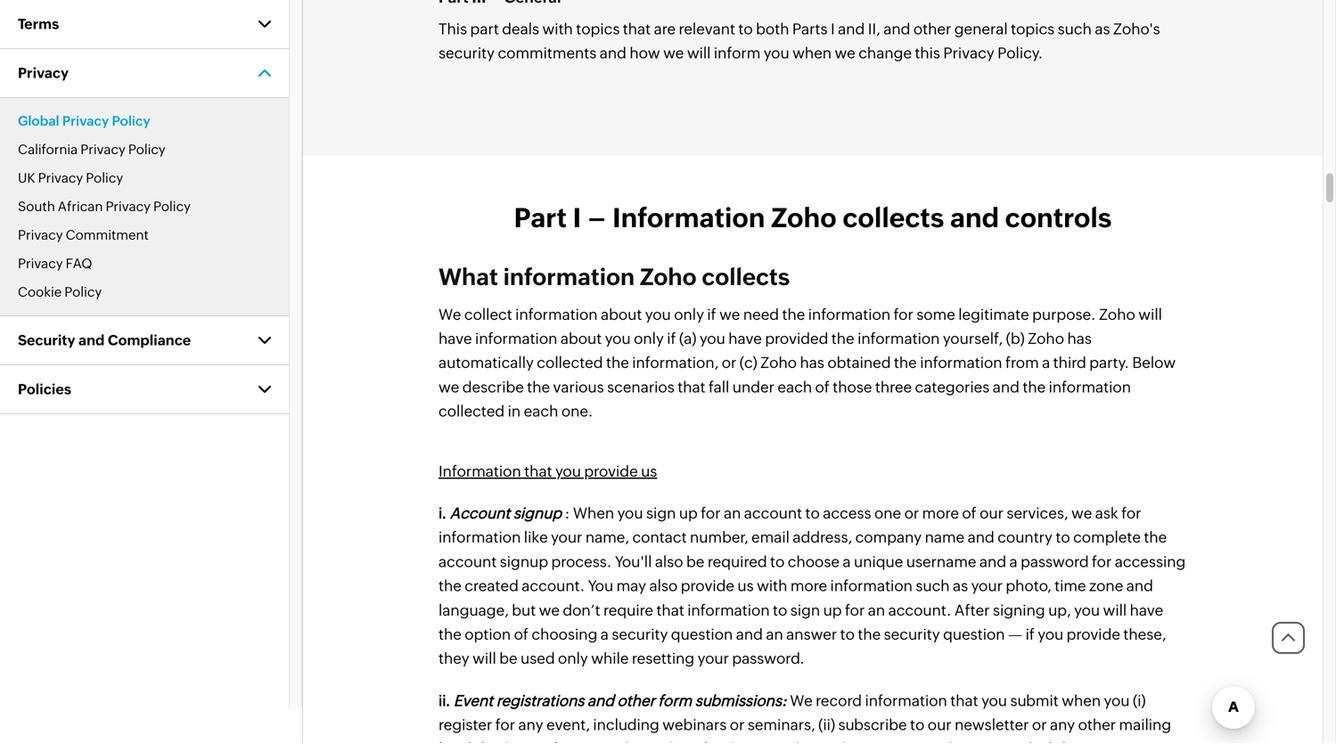 Task type: vqa. For each thing, say whether or not it's contained in the screenshot.
Enter your name text box
no



Task type: locate. For each thing, give the bounding box(es) containing it.
after
[[955, 602, 990, 619]]

1 question from the left
[[671, 626, 733, 643]]

or right the one
[[905, 505, 920, 522]]

that up i. account signup
[[525, 463, 553, 480]]

we inside we collect information about you only if we need the information for some legitimate purpose. zoho will have information about you only if (a) you have provided the information yourself, (b) zoho has automatically collected the information, or (c) zoho has obtained the information from a third party. below we describe the various scenarios that fall under each of those three categories and the information collected in each one.
[[439, 306, 462, 323]]

also down contact
[[655, 553, 684, 571]]

security down the this
[[439, 44, 495, 62]]

you up information,
[[646, 306, 671, 323]]

1 horizontal spatial information
[[613, 202, 766, 233]]

account up email
[[745, 505, 803, 522]]

1 vertical spatial if
[[667, 330, 677, 347]]

collected
[[537, 354, 603, 372], [439, 403, 505, 420]]

that up newsletter
[[951, 692, 979, 710]]

1 horizontal spatial in
[[589, 741, 602, 744]]

webinars
[[663, 717, 727, 734]]

information down –
[[504, 264, 635, 290]]

2 horizontal spatial an
[[868, 602, 886, 619]]

to
[[739, 20, 753, 37], [806, 505, 820, 522], [1056, 529, 1071, 546], [771, 553, 785, 571], [773, 602, 788, 619], [841, 626, 855, 643], [911, 717, 925, 734], [647, 741, 661, 744]]

0 horizontal spatial security
[[439, 44, 495, 62]]

you right up,
[[1075, 602, 1101, 619]]

such
[[1058, 20, 1093, 37], [916, 578, 950, 595]]

form up webinars
[[659, 692, 692, 710]]

as inside ': when you sign up for an account to access one or more of our services, we ask for information like your name, contact number, email address, company name and country to complete the account signup process. you'll also be required to choose a unique username and a password for accessing the created account. you may also provide us with more information such as your photo, time zone and language, but we don't require that information to sign up for an account. after signing up, you will have the option of choosing a security question and an answer to the security question — if you provide these, they will be used only while resetting your password.'
[[953, 578, 969, 595]]

time
[[1055, 578, 1087, 595]]

1 vertical spatial us
[[738, 578, 754, 595]]

2 horizontal spatial your
[[972, 578, 1003, 595]]

2 horizontal spatial only
[[674, 306, 705, 323]]

up
[[679, 505, 698, 522], [824, 602, 842, 619]]

a
[[1043, 354, 1051, 372], [843, 553, 851, 571], [1010, 553, 1018, 571], [601, 626, 609, 643], [541, 741, 550, 744]]

form
[[659, 692, 692, 710], [553, 741, 586, 744]]

number,
[[690, 529, 749, 546]]

topics up 'commitments'
[[576, 20, 620, 37]]

with down the required in the right of the page
[[757, 578, 788, 595]]

will down "zone"
[[1104, 602, 1128, 619]]

0 horizontal spatial submit
[[490, 741, 538, 744]]

also
[[655, 553, 684, 571], [650, 578, 678, 595]]

sign up contact
[[647, 505, 676, 522]]

security down username on the right of the page
[[884, 626, 941, 643]]

privacy link
[[0, 49, 289, 98]]

will up below
[[1139, 306, 1163, 323]]

0 vertical spatial submit
[[1011, 692, 1059, 710]]

you up newsletter
[[982, 692, 1008, 710]]

for up "zone"
[[1093, 553, 1113, 571]]

0 vertical spatial if
[[708, 306, 717, 323]]

our inside ': when you sign up for an account to access one or more of our services, we ask for information like your name, contact number, email address, company name and country to complete the account signup process. you'll also be required to choose a unique username and a password for accessing the created account. you may also provide us with more information such as your photo, time zone and language, but we don't require that information to sign up for an account. after signing up, you will have the option of choosing a security question and an answer to the security question — if you provide these, they will be used only while resetting your password.'
[[980, 505, 1004, 522]]

that up how
[[623, 20, 651, 37]]

and inside we collect information about you only if we need the information for some legitimate purpose. zoho will have information about you only if (a) you have provided the information yourself, (b) zoho has automatically collected the information, or (c) zoho has obtained the information from a third party. below we describe the various scenarios that fall under each of those three categories and the information collected in each one.
[[993, 379, 1020, 396]]

have up 'these,'
[[1131, 602, 1164, 619]]

order
[[605, 741, 644, 744]]

you inside the this part deals with topics that are relevant to both parts i and ii, and other general topics such as zoho's security commitments and how we will inform you when we change this privacy policy.
[[764, 44, 790, 62]]

has up third
[[1068, 330, 1093, 347]]

will down relevant
[[688, 44, 711, 62]]

resetting
[[632, 650, 695, 668]]

policy.
[[998, 44, 1044, 62]]

our up the country on the bottom right
[[980, 505, 1004, 522]]

your up after
[[972, 578, 1003, 595]]

your down :
[[551, 529, 583, 546]]

1 horizontal spatial such
[[1058, 20, 1093, 37]]

0 horizontal spatial up
[[679, 505, 698, 522]]

for
[[894, 306, 914, 323], [701, 505, 721, 522], [1122, 505, 1142, 522], [1093, 553, 1113, 571], [846, 602, 865, 619], [496, 717, 516, 734]]

we for collect
[[439, 306, 462, 323]]

other inside the this part deals with topics that are relevant to both parts i and ii, and other general topics such as zoho's security commitments and how we will inform you when we change this privacy policy.
[[914, 20, 952, 37]]

account. up don't
[[522, 578, 585, 595]]

each right under
[[778, 379, 813, 396]]

0 horizontal spatial topics
[[576, 20, 620, 37]]

1 vertical spatial up
[[824, 602, 842, 619]]

1 horizontal spatial collects
[[843, 202, 945, 233]]

more
[[923, 505, 960, 522], [791, 578, 828, 595]]

in inside we collect information about you only if we need the information for some legitimate purpose. zoho will have information about you only if (a) you have provided the information yourself, (b) zoho has automatically collected the information, or (c) zoho has obtained the information from a third party. below we describe the various scenarios that fall under each of those three categories and the information collected in each one.
[[508, 403, 521, 420]]

1 horizontal spatial provide
[[681, 578, 735, 595]]

security
[[18, 332, 75, 349]]

signup inside ': when you sign up for an account to access one or more of our services, we ask for information like your name, contact number, email address, company name and country to complete the account signup process. you'll also be required to choose a unique username and a password for accessing the created account. you may also provide us with more information such as your photo, time zone and language, but we don't require that information to sign up for an account. after signing up, you will have the option of choosing a security question and an answer to the security question — if you provide these, they will be used only while resetting your password.'
[[500, 553, 549, 571]]

from
[[1006, 354, 1040, 372]]

privacy
[[944, 44, 995, 62], [18, 65, 69, 81], [62, 113, 109, 129], [80, 142, 126, 157], [38, 170, 83, 186], [106, 199, 151, 215], [18, 227, 63, 243], [18, 256, 63, 272]]

0 vertical spatial of
[[816, 379, 830, 396]]

1 vertical spatial in
[[589, 741, 602, 744]]

i left –
[[573, 202, 582, 233]]

uk
[[18, 170, 35, 186]]

(c)
[[740, 354, 758, 372]]

of inside we collect information about you only if we need the information for some legitimate purpose. zoho will have information about you only if (a) you have provided the information yourself, (b) zoho has automatically collected the information, or (c) zoho has obtained the information from a third party. below we describe the various scenarios that fall under each of those three categories and the information collected in each one.
[[816, 379, 830, 396]]

1 horizontal spatial we
[[790, 692, 813, 710]]

product,
[[767, 741, 827, 744]]

0 vertical spatial we
[[439, 306, 462, 323]]

that inside ': when you sign up for an account to access one or more of our services, we ask for information like your name, contact number, email address, company name and country to complete the account signup process. you'll also be required to choose a unique username and a password for accessing the created account. you may also provide us with more information such as your photo, time zone and language, but we don't require that information to sign up for an account. after signing up, you will have the option of choosing a security question and an answer to the security question — if you provide these, they will be used only while resetting your password.'
[[657, 602, 685, 619]]

1 horizontal spatial us
[[738, 578, 754, 595]]

accessing
[[1116, 553, 1187, 571]]

provide
[[585, 463, 638, 480], [681, 578, 735, 595], [1067, 626, 1121, 643]]

obtained
[[828, 354, 891, 372]]

1 vertical spatial about
[[561, 330, 602, 347]]

0 horizontal spatial question
[[671, 626, 733, 643]]

1 vertical spatial with
[[757, 578, 788, 595]]

party.
[[1090, 354, 1130, 372]]

0 vertical spatial only
[[674, 306, 705, 323]]

download
[[664, 741, 735, 744]]

0 horizontal spatial sign
[[647, 505, 676, 522]]

general
[[955, 20, 1008, 37]]

submit right the (iii)
[[490, 741, 538, 744]]

0 horizontal spatial account
[[439, 553, 497, 571]]

has down provided
[[800, 354, 825, 372]]

materials,
[[976, 741, 1044, 744]]

password.
[[733, 650, 805, 668]]

sign up answer
[[791, 602, 821, 619]]

2 horizontal spatial have
[[1131, 602, 1164, 619]]

0 horizontal spatial account.
[[522, 578, 585, 595]]

privacy down south
[[18, 227, 63, 243]]

with up 'commitments'
[[543, 20, 573, 37]]

2 vertical spatial of
[[514, 626, 529, 643]]

zoho's
[[1114, 20, 1161, 37]]

our
[[980, 505, 1004, 522], [928, 717, 952, 734]]

that right the require
[[657, 602, 685, 619]]

information
[[504, 264, 635, 290], [516, 306, 598, 323], [809, 306, 891, 323], [475, 330, 558, 347], [858, 330, 940, 347], [921, 354, 1003, 372], [1049, 379, 1132, 396], [439, 529, 521, 546], [831, 578, 913, 595], [688, 602, 770, 619], [866, 692, 948, 710]]

1 horizontal spatial as
[[1096, 20, 1111, 37]]

that inside we record information that you submit when you (i) register for any event, including webinars or seminars, (ii) subscribe to our newsletter or any other mailing list, (iii) submit a form in order to download any product, whitepaper, or other materials, (iv) participate
[[951, 692, 979, 710]]

0 horizontal spatial provide
[[585, 463, 638, 480]]

and
[[839, 20, 865, 37], [884, 20, 911, 37], [600, 44, 627, 62], [951, 202, 1000, 233], [79, 332, 105, 349], [993, 379, 1020, 396], [968, 529, 995, 546], [980, 553, 1007, 571], [1127, 578, 1154, 595], [736, 626, 763, 643], [588, 692, 615, 710]]

1 horizontal spatial our
[[980, 505, 1004, 522]]

0 horizontal spatial we
[[439, 306, 462, 323]]

1 vertical spatial we
[[790, 692, 813, 710]]

an up password.
[[766, 626, 784, 643]]

i right parts
[[831, 20, 835, 37]]

0 horizontal spatial has
[[800, 354, 825, 372]]

about
[[601, 306, 643, 323], [561, 330, 602, 347]]

but
[[512, 602, 536, 619]]

we left describe
[[439, 379, 460, 396]]

1 horizontal spatial topics
[[1012, 20, 1055, 37]]

about up various
[[561, 330, 602, 347]]

you down up,
[[1038, 626, 1064, 643]]

0 vertical spatial each
[[778, 379, 813, 396]]

0 vertical spatial i
[[831, 20, 835, 37]]

like
[[524, 529, 548, 546]]

zone
[[1090, 578, 1124, 595]]

of left those
[[816, 379, 830, 396]]

0 vertical spatial your
[[551, 529, 583, 546]]

form inside we record information that you submit when you (i) register for any event, including webinars or seminars, (ii) subscribe to our newsletter or any other mailing list, (iii) submit a form in order to download any product, whitepaper, or other materials, (iv) participate
[[553, 741, 586, 744]]

email
[[752, 529, 790, 546]]

topics up policy.
[[1012, 20, 1055, 37]]

0 vertical spatial signup
[[514, 505, 562, 522]]

submit up (iv)
[[1011, 692, 1059, 710]]

we for record
[[790, 692, 813, 710]]

your right resetting on the bottom of the page
[[698, 650, 730, 668]]

signup down like
[[500, 553, 549, 571]]

1 horizontal spatial collected
[[537, 354, 603, 372]]

you down both
[[764, 44, 790, 62]]

1 horizontal spatial submit
[[1011, 692, 1059, 710]]

we left need
[[720, 306, 741, 323]]

1 vertical spatial has
[[800, 354, 825, 372]]

california
[[18, 142, 78, 157]]

0 vertical spatial information
[[613, 202, 766, 233]]

1 vertical spatial sign
[[791, 602, 821, 619]]

and right ii,
[[884, 20, 911, 37]]

1 horizontal spatial account.
[[889, 602, 952, 619]]

relevant
[[679, 20, 736, 37]]

0 horizontal spatial form
[[553, 741, 586, 744]]

we left change
[[835, 44, 856, 62]]

about down 'what information zoho collects'
[[601, 306, 643, 323]]

and up password.
[[736, 626, 763, 643]]

1 horizontal spatial form
[[659, 692, 692, 710]]

unique
[[854, 553, 904, 571]]

to up answer
[[773, 602, 788, 619]]

a left third
[[1043, 354, 1051, 372]]

0 vertical spatial us
[[641, 463, 658, 480]]

1 horizontal spatial with
[[757, 578, 788, 595]]

and left how
[[600, 44, 627, 62]]

we
[[439, 306, 462, 323], [790, 692, 813, 710]]

with
[[543, 20, 573, 37], [757, 578, 788, 595]]

we left ask
[[1072, 505, 1093, 522]]

password
[[1021, 553, 1090, 571]]

mailing
[[1120, 717, 1172, 734]]

an
[[724, 505, 742, 522], [868, 602, 886, 619], [766, 626, 784, 643]]

name,
[[586, 529, 630, 546]]

each
[[778, 379, 813, 396], [524, 403, 559, 420]]

0 horizontal spatial information
[[439, 463, 522, 480]]

process.
[[552, 553, 612, 571]]

to inside the this part deals with topics that are relevant to both parts i and ii, and other general topics such as zoho's security commitments and how we will inform you when we change this privacy policy.
[[739, 20, 753, 37]]

or inside we collect information about you only if we need the information for some legitimate purpose. zoho will have information about you only if (a) you have provided the information yourself, (b) zoho has automatically collected the information, or (c) zoho has obtained the information from a third party. below we describe the various scenarios that fall under each of those three categories and the information collected in each one.
[[722, 354, 737, 372]]

1 horizontal spatial account
[[745, 505, 803, 522]]

this part deals with topics that are relevant to both parts i and ii, and other general topics such as zoho's security commitments and how we will inform you when we change this privacy policy.
[[439, 20, 1161, 62]]

1 vertical spatial information
[[439, 463, 522, 480]]

0 horizontal spatial when
[[793, 44, 832, 62]]

as inside the this part deals with topics that are relevant to both parts i and ii, and other general topics such as zoho's security commitments and how we will inform you when we change this privacy policy.
[[1096, 20, 1111, 37]]

1 horizontal spatial when
[[1062, 692, 1102, 710]]

and left controls
[[951, 202, 1000, 233]]

1 horizontal spatial has
[[1068, 330, 1093, 347]]

don't
[[563, 602, 601, 619]]

be
[[687, 553, 705, 571], [500, 650, 518, 668]]

0 horizontal spatial be
[[500, 650, 518, 668]]

only down choosing
[[558, 650, 588, 668]]

(b)
[[1007, 330, 1025, 347]]

account.
[[522, 578, 585, 595], [889, 602, 952, 619]]

we inside we record information that you submit when you (i) register for any event, including webinars or seminars, (ii) subscribe to our newsletter or any other mailing list, (iii) submit a form in order to download any product, whitepaper, or other materials, (iv) participate
[[790, 692, 813, 710]]

a down "event,"
[[541, 741, 550, 744]]

only inside ': when you sign up for an account to access one or more of our services, we ask for information like your name, contact number, email address, company name and country to complete the account signup process. you'll also be required to choose a unique username and a password for accessing the created account. you may also provide us with more information such as your photo, time zone and language, but we don't require that information to sign up for an account. after signing up, you will have the option of choosing a security question and an answer to the security question — if you provide these, they will be used only while resetting your password.'
[[558, 650, 588, 668]]

account
[[745, 505, 803, 522], [439, 553, 497, 571]]

1 vertical spatial of
[[963, 505, 977, 522]]

1 vertical spatial when
[[1062, 692, 1102, 710]]

any down "seminars,"
[[738, 741, 763, 744]]

complete
[[1074, 529, 1142, 546]]

automatically
[[439, 354, 534, 372]]

we
[[664, 44, 684, 62], [835, 44, 856, 62], [720, 306, 741, 323], [439, 379, 460, 396], [1072, 505, 1093, 522], [539, 602, 560, 619]]

global privacy policy link
[[18, 113, 150, 129]]

if left need
[[708, 306, 717, 323]]

0 horizontal spatial as
[[953, 578, 969, 595]]

signing
[[994, 602, 1046, 619]]

policies link
[[0, 366, 289, 415]]

that left fall
[[678, 379, 706, 396]]

1 horizontal spatial of
[[816, 379, 830, 396]]

question down after
[[944, 626, 1006, 643]]

to up "password"
[[1056, 529, 1071, 546]]

also right "may"
[[650, 578, 678, 595]]

0 vertical spatial with
[[543, 20, 573, 37]]

0 horizontal spatial with
[[543, 20, 573, 37]]

1 vertical spatial only
[[634, 330, 664, 347]]

compliance
[[108, 332, 191, 349]]

such inside ': when you sign up for an account to access one or more of our services, we ask for information like your name, contact number, email address, company name and country to complete the account signup process. you'll also be required to choose a unique username and a password for accessing the created account. you may also provide us with more information such as your photo, time zone and language, but we don't require that information to sign up for an account. after signing up, you will have the option of choosing a security question and an answer to the security question — if you provide these, they will be used only while resetting your password.'
[[916, 578, 950, 595]]

0 vertical spatial as
[[1096, 20, 1111, 37]]

0 horizontal spatial each
[[524, 403, 559, 420]]

if inside ': when you sign up for an account to access one or more of our services, we ask for information like your name, contact number, email address, company name and country to complete the account signup process. you'll also be required to choose a unique username and a password for accessing the created account. you may also provide us with more information such as your photo, time zone and language, but we don't require that information to sign up for an account. after signing up, you will have the option of choosing a security question and an answer to the security question — if you provide these, they will be used only while resetting your password.'
[[1026, 626, 1035, 643]]

1 horizontal spatial security
[[612, 626, 668, 643]]

when down parts
[[793, 44, 832, 62]]

1 horizontal spatial question
[[944, 626, 1006, 643]]

collects
[[843, 202, 945, 233], [702, 264, 790, 290]]

security inside the this part deals with topics that are relevant to both parts i and ii, and other general topics such as zoho's security commitments and how we will inform you when we change this privacy policy.
[[439, 44, 495, 62]]

information down collect
[[475, 330, 558, 347]]

will inside we collect information about you only if we need the information for some legitimate purpose. zoho will have information about you only if (a) you have provided the information yourself, (b) zoho has automatically collected the information, or (c) zoho has obtained the information from a third party. below we describe the various scenarios that fall under each of those three categories and the information collected in each one.
[[1139, 306, 1163, 323]]

1 horizontal spatial be
[[687, 553, 705, 571]]

form down "event,"
[[553, 741, 586, 744]]

of down but
[[514, 626, 529, 643]]

to right order at the bottom
[[647, 741, 661, 744]]

2 vertical spatial only
[[558, 650, 588, 668]]

in left order at the bottom
[[589, 741, 602, 744]]

1 vertical spatial as
[[953, 578, 969, 595]]

if left (a)
[[667, 330, 677, 347]]

0 vertical spatial when
[[793, 44, 832, 62]]

are
[[654, 20, 676, 37]]

such inside the this part deals with topics that are relevant to both parts i and ii, and other general topics such as zoho's security commitments and how we will inform you when we change this privacy policy.
[[1058, 20, 1093, 37]]

0 horizontal spatial your
[[551, 529, 583, 546]]

the left various
[[527, 379, 550, 396]]

up up contact
[[679, 505, 698, 522]]

any down registrations in the bottom of the page
[[519, 717, 544, 734]]

as left zoho's
[[1096, 20, 1111, 37]]

various
[[553, 379, 604, 396]]

we up "seminars,"
[[790, 692, 813, 710]]

0 horizontal spatial more
[[791, 578, 828, 595]]

1 vertical spatial such
[[916, 578, 950, 595]]

of
[[816, 379, 830, 396], [963, 505, 977, 522], [514, 626, 529, 643]]

0 horizontal spatial our
[[928, 717, 952, 734]]

when inside we record information that you submit when you (i) register for any event, including webinars or seminars, (ii) subscribe to our newsletter or any other mailing list, (iii) submit a form in order to download any product, whitepaper, or other materials, (iv) participate
[[1062, 692, 1102, 710]]

yourself,
[[944, 330, 1004, 347]]

1 vertical spatial an
[[868, 602, 886, 619]]

of up name
[[963, 505, 977, 522]]

0 horizontal spatial such
[[916, 578, 950, 595]]

has
[[1068, 330, 1093, 347], [800, 354, 825, 372]]

security
[[439, 44, 495, 62], [612, 626, 668, 643], [884, 626, 941, 643]]

event
[[454, 692, 493, 710]]

answer
[[787, 626, 838, 643]]

account up created
[[439, 553, 497, 571]]

us inside ': when you sign up for an account to access one or more of our services, we ask for information like your name, contact number, email address, company name and country to complete the account signup process. you'll also be required to choose a unique username and a password for accessing the created account. you may also provide us with more information such as your photo, time zone and language, but we don't require that information to sign up for an account. after signing up, you will have the option of choosing a security question and an answer to the security question — if you provide these, they will be used only while resetting your password.'
[[738, 578, 754, 595]]

0 horizontal spatial in
[[508, 403, 521, 420]]

such left zoho's
[[1058, 20, 1093, 37]]

fall
[[709, 379, 730, 396]]



Task type: describe. For each thing, give the bounding box(es) containing it.
the up provided
[[783, 306, 806, 323]]

1 horizontal spatial an
[[766, 626, 784, 643]]

for right ask
[[1122, 505, 1142, 522]]

need
[[744, 306, 780, 323]]

2 topics from the left
[[1012, 20, 1055, 37]]

privacy down global privacy policy "link"
[[80, 142, 126, 157]]

1 vertical spatial account
[[439, 553, 497, 571]]

submissions:
[[695, 692, 787, 710]]

information that you provide us
[[439, 463, 658, 480]]

0 vertical spatial more
[[923, 505, 960, 522]]

1 horizontal spatial up
[[824, 602, 842, 619]]

privacy up cookie
[[18, 256, 63, 272]]

we collect information about you only if we need the information for some legitimate purpose. zoho will have information about you only if (a) you have provided the information yourself, (b) zoho has automatically collected the information, or (c) zoho has obtained the information from a third party. below we describe the various scenarios that fall under each of those three categories and the information collected in each one.
[[439, 306, 1177, 420]]

when inside the this part deals with topics that are relevant to both parts i and ii, and other general topics such as zoho's security commitments and how we will inform you when we change this privacy policy.
[[793, 44, 832, 62]]

1 vertical spatial also
[[650, 578, 678, 595]]

1 vertical spatial submit
[[490, 741, 538, 744]]

you'll
[[615, 553, 652, 571]]

part
[[514, 202, 567, 233]]

you right (a)
[[700, 330, 726, 347]]

and down accessing
[[1127, 578, 1154, 595]]

2 vertical spatial your
[[698, 650, 730, 668]]

information up categories
[[921, 354, 1003, 372]]

you
[[588, 578, 614, 595]]

and left ii,
[[839, 20, 865, 37]]

–
[[587, 202, 607, 233]]

south
[[18, 199, 55, 215]]

0 vertical spatial account.
[[522, 578, 585, 595]]

for inside we collect information about you only if we need the information for some legitimate purpose. zoho will have information about you only if (a) you have provided the information yourself, (b) zoho has automatically collected the information, or (c) zoho has obtained the information from a third party. below we describe the various scenarios that fall under each of those three categories and the information collected in each one.
[[894, 306, 914, 323]]

terms link
[[0, 0, 289, 49]]

south african privacy policy
[[18, 199, 191, 215]]

username
[[907, 553, 977, 571]]

participate
[[1071, 741, 1148, 744]]

1 horizontal spatial only
[[634, 330, 664, 347]]

collect
[[465, 306, 513, 323]]

you up scenarios
[[605, 330, 631, 347]]

our inside we record information that you submit when you (i) register for any event, including webinars or seminars, (ii) subscribe to our newsletter or any other mailing list, (iii) submit a form in order to download any product, whitepaper, or other materials, (iv) participate
[[928, 717, 952, 734]]

access
[[823, 505, 872, 522]]

you up :
[[556, 463, 581, 480]]

country
[[998, 529, 1053, 546]]

the up language,
[[439, 578, 462, 595]]

privacy up 'global'
[[18, 65, 69, 81]]

privacy faq
[[18, 256, 92, 272]]

we right but
[[539, 602, 560, 619]]

or right "whitepaper,"
[[917, 741, 932, 744]]

required
[[708, 553, 768, 571]]

1 vertical spatial collects
[[702, 264, 790, 290]]

0 horizontal spatial us
[[641, 463, 658, 480]]

privacy commitment link
[[18, 227, 149, 243]]

the up 'three'
[[895, 354, 918, 372]]

policies
[[18, 381, 71, 398]]

0 horizontal spatial if
[[667, 330, 677, 347]]

the down from
[[1023, 379, 1046, 396]]

what information zoho collects
[[439, 264, 790, 290]]

part i – information zoho collects and controls
[[514, 202, 1113, 233]]

the up accessing
[[1145, 529, 1168, 546]]

1 vertical spatial more
[[791, 578, 828, 595]]

in inside we record information that you submit when you (i) register for any event, including webinars or seminars, (ii) subscribe to our newsletter or any other mailing list, (iii) submit a form in order to download any product, whitepaper, or other materials, (iv) participate
[[589, 741, 602, 744]]

option
[[465, 626, 511, 643]]

one
[[875, 505, 902, 522]]

below
[[1133, 354, 1177, 372]]

uk privacy policy link
[[18, 170, 123, 186]]

to down email
[[771, 553, 785, 571]]

1 vertical spatial be
[[500, 650, 518, 668]]

0 horizontal spatial i
[[573, 202, 582, 233]]

and up including
[[588, 692, 615, 710]]

you left (i)
[[1105, 692, 1131, 710]]

for down unique
[[846, 602, 865, 619]]

other up participate at the right bottom
[[1079, 717, 1117, 734]]

security and compliance
[[18, 332, 191, 349]]

the right answer
[[858, 626, 881, 643]]

1 horizontal spatial have
[[729, 330, 762, 347]]

1 vertical spatial account.
[[889, 602, 952, 619]]

(iv)
[[1047, 741, 1068, 744]]

(a)
[[680, 330, 697, 347]]

or inside ': when you sign up for an account to access one or more of our services, we ask for information like your name, contact number, email address, company name and country to complete the account signup process. you'll also be required to choose a unique username and a password for accessing the created account. you may also provide us with more information such as your photo, time zone and language, but we don't require that information to sign up for an account. after signing up, you will have the option of choosing a security question and an answer to the security question — if you provide these, they will be used only while resetting your password.'
[[905, 505, 920, 522]]

a up while
[[601, 626, 609, 643]]

information inside we record information that you submit when you (i) register for any event, including webinars or seminars, (ii) subscribe to our newsletter or any other mailing list, (iii) submit a form in order to download any product, whitepaper, or other materials, (iv) participate
[[866, 692, 948, 710]]

policy for uk privacy policy
[[86, 170, 123, 186]]

while
[[592, 650, 629, 668]]

and right the security
[[79, 332, 105, 349]]

the up scenarios
[[606, 354, 630, 372]]

information right collect
[[516, 306, 598, 323]]

0 vertical spatial an
[[724, 505, 742, 522]]

with inside ': when you sign up for an account to access one or more of our services, we ask for information like your name, contact number, email address, company name and country to complete the account signup process. you'll also be required to choose a unique username and a password for accessing the created account. you may also provide us with more information such as your photo, time zone and language, but we don't require that information to sign up for an account. after signing up, you will have the option of choosing a security question and an answer to the security question — if you provide these, they will be used only while resetting your password.'
[[757, 578, 788, 595]]

ii.
[[439, 692, 451, 710]]

cookie
[[18, 285, 62, 300]]

information down party.
[[1049, 379, 1132, 396]]

california privacy policy
[[18, 142, 166, 157]]

privacy up california privacy policy link
[[62, 113, 109, 129]]

require
[[604, 602, 654, 619]]

deals
[[502, 20, 540, 37]]

faq
[[66, 256, 92, 272]]

1 horizontal spatial any
[[738, 741, 763, 744]]

cookie policy link
[[18, 285, 102, 300]]

2 horizontal spatial provide
[[1067, 626, 1121, 643]]

cookie policy
[[18, 285, 102, 300]]

1 vertical spatial your
[[972, 578, 1003, 595]]

2 horizontal spatial of
[[963, 505, 977, 522]]

and down the country on the bottom right
[[980, 553, 1007, 571]]

information up obtained
[[809, 306, 891, 323]]

security and compliance link
[[0, 317, 289, 366]]

0 vertical spatial up
[[679, 505, 698, 522]]

name
[[925, 529, 965, 546]]

register
[[439, 717, 493, 734]]

california privacy policy link
[[18, 142, 166, 157]]

describe
[[463, 379, 524, 396]]

will down option
[[473, 650, 497, 668]]

2 question from the left
[[944, 626, 1006, 643]]

change
[[859, 44, 912, 62]]

0 vertical spatial sign
[[647, 505, 676, 522]]

privacy down california at the left
[[38, 170, 83, 186]]

other up including
[[618, 692, 656, 710]]

event,
[[547, 717, 590, 734]]

a left unique
[[843, 553, 851, 571]]

information,
[[633, 354, 719, 372]]

record
[[816, 692, 863, 710]]

some
[[917, 306, 956, 323]]

information down some
[[858, 330, 940, 347]]

this
[[915, 44, 941, 62]]

address,
[[793, 529, 853, 546]]

account
[[450, 505, 511, 522]]

a inside we record information that you submit when you (i) register for any event, including webinars or seminars, (ii) subscribe to our newsletter or any other mailing list, (iii) submit a form in order to download any product, whitepaper, or other materials, (iv) participate
[[541, 741, 550, 744]]

may
[[617, 578, 647, 595]]

0 vertical spatial collected
[[537, 354, 603, 372]]

commitment
[[66, 227, 149, 243]]

a down the country on the bottom right
[[1010, 553, 1018, 571]]

the up they
[[439, 626, 462, 643]]

information down unique
[[831, 578, 913, 595]]

and right name
[[968, 529, 995, 546]]

policy for california privacy policy
[[128, 142, 166, 157]]

controls
[[1006, 202, 1113, 233]]

ii. event registrations and other form submissions:
[[439, 692, 790, 710]]

ask
[[1096, 505, 1119, 522]]

to up address,
[[806, 505, 820, 522]]

1 vertical spatial collected
[[439, 403, 505, 420]]

—
[[1009, 626, 1023, 643]]

with inside the this part deals with topics that are relevant to both parts i and ii, and other general topics such as zoho's security commitments and how we will inform you when we change this privacy policy.
[[543, 20, 573, 37]]

the up obtained
[[832, 330, 855, 347]]

have inside ': when you sign up for an account to access one or more of our services, we ask for information like your name, contact number, email address, company name and country to complete the account signup process. you'll also be required to choose a unique username and a password for accessing the created account. you may also provide us with more information such as your photo, time zone and language, but we don't require that information to sign up for an account. after signing up, you will have the option of choosing a security question and an answer to the security question — if you provide these, they will be used only while resetting your password.'
[[1131, 602, 1164, 619]]

will inside the this part deals with topics that are relevant to both parts i and ii, and other general topics such as zoho's security commitments and how we will inform you when we change this privacy policy.
[[688, 44, 711, 62]]

0 vertical spatial collects
[[843, 202, 945, 233]]

to right answer
[[841, 626, 855, 643]]

i inside the this part deals with topics that are relevant to both parts i and ii, and other general topics such as zoho's security commitments and how we will inform you when we change this privacy policy.
[[831, 20, 835, 37]]

purpose.
[[1033, 306, 1097, 323]]

when
[[573, 505, 615, 522]]

0 vertical spatial also
[[655, 553, 684, 571]]

0 vertical spatial about
[[601, 306, 643, 323]]

you up name,
[[618, 505, 644, 522]]

three
[[876, 379, 913, 396]]

for up number,
[[701, 505, 721, 522]]

legitimate
[[959, 306, 1030, 323]]

contact
[[633, 529, 687, 546]]

other down newsletter
[[935, 741, 973, 744]]

created
[[465, 578, 519, 595]]

1 horizontal spatial if
[[708, 306, 717, 323]]

what
[[439, 264, 498, 290]]

or up (iv)
[[1033, 717, 1048, 734]]

1 topics from the left
[[576, 20, 620, 37]]

information down account
[[439, 529, 521, 546]]

:
[[565, 505, 570, 522]]

that inside we collect information about you only if we need the information for some legitimate purpose. zoho will have information about you only if (a) you have provided the information yourself, (b) zoho has automatically collected the information, or (c) zoho has obtained the information from a third party. below we describe the various scenarios that fall under each of those three categories and the information collected in each one.
[[678, 379, 706, 396]]

one.
[[562, 403, 593, 420]]

0 vertical spatial be
[[687, 553, 705, 571]]

0 vertical spatial provide
[[585, 463, 638, 480]]

for inside we record information that you submit when you (i) register for any event, including webinars or seminars, (ii) subscribe to our newsletter or any other mailing list, (iii) submit a form in order to download any product, whitepaper, or other materials, (iv) participate
[[496, 717, 516, 734]]

up,
[[1049, 602, 1072, 619]]

under
[[733, 379, 775, 396]]

privacy up commitment
[[106, 199, 151, 215]]

0 horizontal spatial have
[[439, 330, 472, 347]]

that inside the this part deals with topics that are relevant to both parts i and ii, and other general topics such as zoho's security commitments and how we will inform you when we change this privacy policy.
[[623, 20, 651, 37]]

1 horizontal spatial each
[[778, 379, 813, 396]]

choosing
[[532, 626, 598, 643]]

1 vertical spatial each
[[524, 403, 559, 420]]

0 horizontal spatial of
[[514, 626, 529, 643]]

categories
[[916, 379, 990, 396]]

or down submissions:
[[730, 717, 745, 734]]

subscribe
[[839, 717, 908, 734]]

2 horizontal spatial security
[[884, 626, 941, 643]]

a inside we collect information about you only if we need the information for some legitimate purpose. zoho will have information about you only if (a) you have provided the information yourself, (b) zoho has automatically collected the information, or (c) zoho has obtained the information from a third party. below we describe the various scenarios that fall under each of those three categories and the information collected in each one.
[[1043, 354, 1051, 372]]

privacy inside the this part deals with topics that are relevant to both parts i and ii, and other general topics such as zoho's security commitments and how we will inform you when we change this privacy policy.
[[944, 44, 995, 62]]

they
[[439, 650, 470, 668]]

(iii)
[[466, 741, 487, 744]]

we record information that you submit when you (i) register for any event, including webinars or seminars, (ii) subscribe to our newsletter or any other mailing list, (iii) submit a form in order to download any product, whitepaper, or other materials, (iv) participate 
[[439, 692, 1178, 744]]

information down the required in the right of the page
[[688, 602, 770, 619]]

part
[[471, 20, 499, 37]]

1 horizontal spatial sign
[[791, 602, 821, 619]]

how
[[630, 44, 661, 62]]

0 horizontal spatial any
[[519, 717, 544, 734]]

we down the are
[[664, 44, 684, 62]]

to right subscribe
[[911, 717, 925, 734]]

commitments
[[498, 44, 597, 62]]

2 horizontal spatial any
[[1051, 717, 1076, 734]]

whitepaper,
[[830, 741, 914, 744]]

these,
[[1124, 626, 1167, 643]]

parts
[[793, 20, 828, 37]]

policy for global privacy policy
[[112, 113, 150, 129]]



